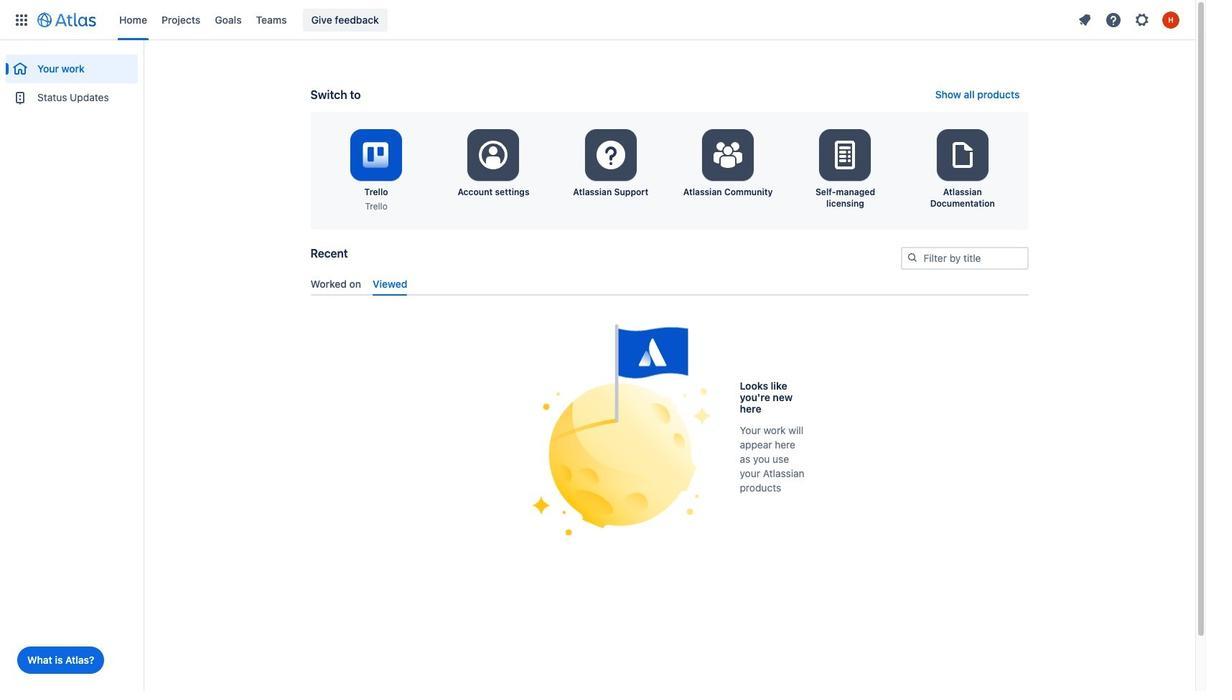 Task type: describe. For each thing, give the bounding box(es) containing it.
top element
[[9, 0, 1072, 40]]

3 settings image from the left
[[711, 138, 746, 172]]

settings image
[[1134, 11, 1151, 28]]

4 settings image from the left
[[828, 138, 863, 172]]

2 settings image from the left
[[594, 138, 628, 172]]

switch to... image
[[13, 11, 30, 28]]



Task type: vqa. For each thing, say whether or not it's contained in the screenshot.
first Settings icon from left
yes



Task type: locate. For each thing, give the bounding box(es) containing it.
Filter by title field
[[902, 248, 1027, 269]]

1 settings image from the left
[[476, 138, 511, 172]]

list
[[112, 0, 1072, 40], [1072, 8, 1187, 31]]

5 settings image from the left
[[946, 138, 980, 172]]

notifications image
[[1077, 11, 1094, 28]]

banner
[[0, 0, 1196, 40]]

tab list
[[305, 272, 1034, 296]]

account image
[[1163, 11, 1180, 28]]

settings image
[[476, 138, 511, 172], [594, 138, 628, 172], [711, 138, 746, 172], [828, 138, 863, 172], [946, 138, 980, 172]]

search image
[[907, 252, 918, 264]]

help icon image
[[1105, 11, 1122, 28]]

group
[[6, 40, 138, 116]]



